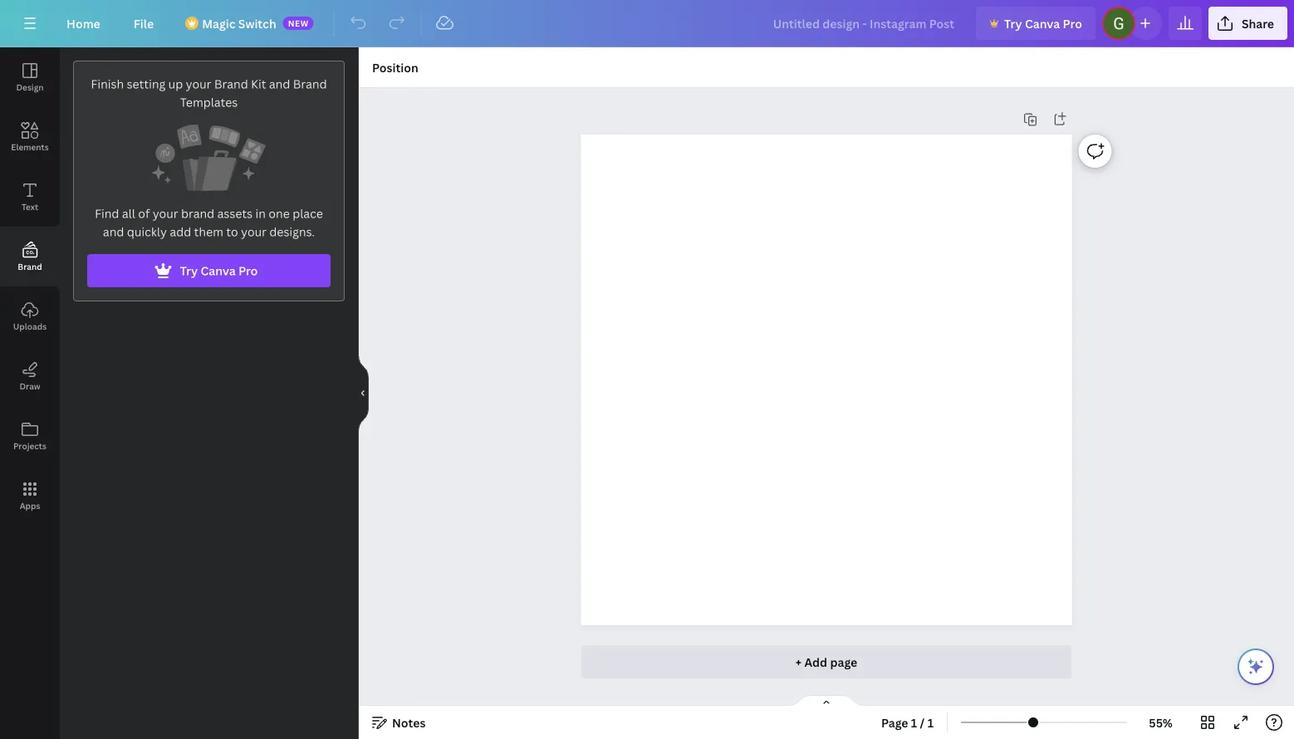 Task type: locate. For each thing, give the bounding box(es) containing it.
pro
[[1063, 15, 1083, 31], [239, 263, 258, 279]]

1 horizontal spatial try canva pro button
[[977, 7, 1096, 40]]

your down in
[[241, 224, 267, 240]]

0 horizontal spatial 1
[[912, 715, 918, 731]]

draw button
[[0, 347, 60, 406]]

pro for 'try canva pro' button in the main menu bar
[[1063, 15, 1083, 31]]

to
[[226, 224, 238, 240]]

page
[[882, 715, 909, 731]]

switch
[[238, 15, 276, 31]]

try canva pro
[[1005, 15, 1083, 31], [180, 263, 258, 279]]

1 horizontal spatial 1
[[928, 715, 934, 731]]

file button
[[120, 7, 167, 40]]

your for brand
[[153, 206, 178, 221]]

brand
[[214, 76, 248, 92], [293, 76, 327, 92], [18, 261, 42, 272]]

brand up uploads button
[[18, 261, 42, 272]]

try canva pro inside the main menu bar
[[1005, 15, 1083, 31]]

pro inside the main menu bar
[[1063, 15, 1083, 31]]

side panel tab list
[[0, 47, 60, 526]]

home link
[[53, 7, 114, 40]]

0 horizontal spatial canva
[[201, 263, 236, 279]]

1 1 from the left
[[912, 715, 918, 731]]

0 vertical spatial try canva pro
[[1005, 15, 1083, 31]]

1 left / on the bottom
[[912, 715, 918, 731]]

0 horizontal spatial your
[[153, 206, 178, 221]]

1 horizontal spatial pro
[[1063, 15, 1083, 31]]

one
[[269, 206, 290, 221]]

1
[[912, 715, 918, 731], [928, 715, 934, 731]]

1 horizontal spatial try canva pro
[[1005, 15, 1083, 31]]

0 vertical spatial canva
[[1026, 15, 1061, 31]]

setting
[[127, 76, 166, 92]]

projects button
[[0, 406, 60, 466]]

1 vertical spatial try
[[180, 263, 198, 279]]

try
[[1005, 15, 1023, 31], [180, 263, 198, 279]]

kit
[[251, 76, 266, 92]]

text button
[[0, 167, 60, 227]]

notes
[[392, 715, 426, 731]]

1 vertical spatial pro
[[239, 263, 258, 279]]

your right of
[[153, 206, 178, 221]]

and down find
[[103, 224, 124, 240]]

quickly
[[127, 224, 167, 240]]

0 vertical spatial try canva pro button
[[977, 7, 1096, 40]]

brand right kit
[[293, 76, 327, 92]]

0 horizontal spatial try
[[180, 263, 198, 279]]

1 right / on the bottom
[[928, 715, 934, 731]]

1 vertical spatial canva
[[201, 263, 236, 279]]

apps
[[20, 500, 40, 512]]

Design title text field
[[760, 7, 970, 40]]

text
[[22, 201, 38, 212]]

canva inside the main menu bar
[[1026, 15, 1061, 31]]

your for brand
[[186, 76, 212, 92]]

0 vertical spatial pro
[[1063, 15, 1083, 31]]

in
[[256, 206, 266, 221]]

your
[[186, 76, 212, 92], [153, 206, 178, 221], [241, 224, 267, 240]]

brand inside button
[[18, 261, 42, 272]]

0 horizontal spatial brand
[[18, 261, 42, 272]]

2 vertical spatial your
[[241, 224, 267, 240]]

0 vertical spatial your
[[186, 76, 212, 92]]

0 vertical spatial and
[[269, 76, 290, 92]]

55%
[[1150, 715, 1173, 731]]

1 horizontal spatial brand
[[214, 76, 248, 92]]

place
[[293, 206, 323, 221]]

position
[[372, 59, 419, 75]]

and
[[269, 76, 290, 92], [103, 224, 124, 240]]

0 horizontal spatial pro
[[239, 263, 258, 279]]

1 horizontal spatial try
[[1005, 15, 1023, 31]]

1 vertical spatial your
[[153, 206, 178, 221]]

1 horizontal spatial your
[[186, 76, 212, 92]]

1 horizontal spatial canva
[[1026, 15, 1061, 31]]

canva
[[1026, 15, 1061, 31], [201, 263, 236, 279]]

and right kit
[[269, 76, 290, 92]]

1 vertical spatial and
[[103, 224, 124, 240]]

2 1 from the left
[[928, 715, 934, 731]]

finish
[[91, 76, 124, 92]]

0 horizontal spatial and
[[103, 224, 124, 240]]

uploads
[[13, 321, 47, 332]]

1 vertical spatial try canva pro
[[180, 263, 258, 279]]

+ add page
[[796, 654, 858, 670]]

1 vertical spatial try canva pro button
[[87, 254, 331, 288]]

brand left kit
[[214, 76, 248, 92]]

your up templates
[[186, 76, 212, 92]]

0 vertical spatial try
[[1005, 15, 1023, 31]]

1 horizontal spatial and
[[269, 76, 290, 92]]

your inside finish setting up your brand kit and brand templates
[[186, 76, 212, 92]]

try canva pro button
[[977, 7, 1096, 40], [87, 254, 331, 288]]

templates
[[180, 94, 238, 110]]



Task type: vqa. For each thing, say whether or not it's contained in the screenshot.
the Apps Button
yes



Task type: describe. For each thing, give the bounding box(es) containing it.
try canva pro button inside the main menu bar
[[977, 7, 1096, 40]]

brand button
[[0, 227, 60, 287]]

0 horizontal spatial try canva pro
[[180, 263, 258, 279]]

0 horizontal spatial try canva pro button
[[87, 254, 331, 288]]

design
[[16, 81, 44, 93]]

position button
[[366, 54, 425, 81]]

home
[[66, 15, 100, 31]]

elements
[[11, 141, 49, 153]]

hide image
[[358, 354, 369, 433]]

designs.
[[270, 224, 315, 240]]

magic
[[202, 15, 236, 31]]

brand
[[181, 206, 215, 221]]

55% button
[[1135, 710, 1188, 736]]

2 horizontal spatial brand
[[293, 76, 327, 92]]

share button
[[1209, 7, 1288, 40]]

add
[[170, 224, 191, 240]]

share
[[1242, 15, 1275, 31]]

/
[[921, 715, 925, 731]]

of
[[138, 206, 150, 221]]

+ add page button
[[581, 646, 1073, 679]]

new
[[288, 17, 309, 29]]

uploads button
[[0, 287, 60, 347]]

magic switch
[[202, 15, 276, 31]]

notes button
[[366, 710, 433, 736]]

find all of your brand assets in one place and quickly add them to your designs.
[[95, 206, 323, 240]]

add
[[805, 654, 828, 670]]

canva for left 'try canva pro' button
[[201, 263, 236, 279]]

design button
[[0, 47, 60, 107]]

find
[[95, 206, 119, 221]]

elements button
[[0, 107, 60, 167]]

file
[[134, 15, 154, 31]]

assets
[[217, 206, 253, 221]]

all
[[122, 206, 135, 221]]

up
[[168, 76, 183, 92]]

2 horizontal spatial your
[[241, 224, 267, 240]]

them
[[194, 224, 224, 240]]

and inside find all of your brand assets in one place and quickly add them to your designs.
[[103, 224, 124, 240]]

main menu bar
[[0, 0, 1295, 47]]

page 1 / 1
[[882, 715, 934, 731]]

+
[[796, 654, 802, 670]]

show pages image
[[787, 695, 867, 708]]

page
[[831, 654, 858, 670]]

canva assistant image
[[1247, 657, 1267, 677]]

pro for left 'try canva pro' button
[[239, 263, 258, 279]]

canva for 'try canva pro' button in the main menu bar
[[1026, 15, 1061, 31]]

and inside finish setting up your brand kit and brand templates
[[269, 76, 290, 92]]

apps button
[[0, 466, 60, 526]]

try inside the main menu bar
[[1005, 15, 1023, 31]]

finish setting up your brand kit and brand templates
[[91, 76, 327, 110]]

projects
[[13, 440, 47, 452]]

draw
[[19, 381, 40, 392]]



